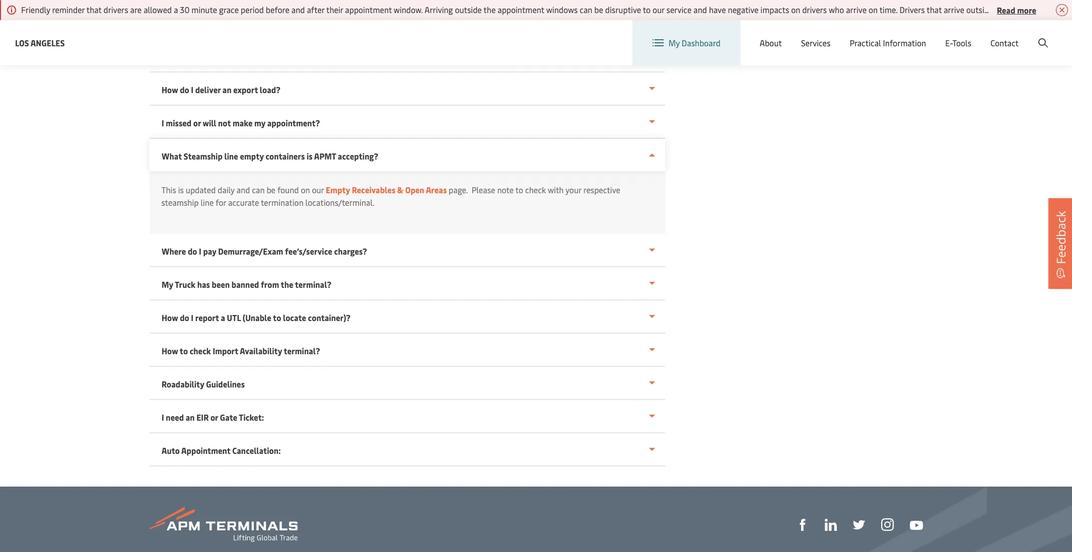 Task type: vqa. For each thing, say whether or not it's contained in the screenshot.
SWITCH
yes



Task type: describe. For each thing, give the bounding box(es) containing it.
2 drivers from the left
[[803, 4, 828, 15]]

los angeles
[[15, 37, 65, 48]]

with
[[548, 184, 564, 196]]

empty
[[240, 151, 264, 162]]

missed
[[166, 117, 191, 129]]

report
[[195, 312, 219, 324]]

guidelines
[[206, 379, 245, 390]]

what steamship line empty containers is apmt accepting?
[[162, 151, 378, 162]]

tools
[[953, 37, 972, 48]]

this is updated daily and can be found on our empty receivables & open areas
[[162, 184, 447, 196]]

e-tools
[[946, 37, 972, 48]]

service
[[667, 4, 692, 15]]

receivables
[[352, 184, 396, 196]]

read more button
[[998, 4, 1037, 16]]

need
[[166, 412, 184, 423]]

auto
[[162, 446, 180, 457]]

i need an eir or gate ticket: button
[[149, 401, 666, 434]]

i left missed
[[162, 117, 164, 129]]

i for deliver
[[191, 84, 193, 95]]

grace
[[219, 4, 239, 15]]

fill 44 link
[[854, 519, 866, 532]]

the inside my truck has been banned from the terminal? dropdown button
[[281, 279, 293, 290]]

how for how to check import availability terminal?
[[162, 346, 178, 357]]

disruptive
[[606, 4, 642, 15]]

&
[[398, 184, 404, 196]]

have
[[710, 4, 727, 15]]

locate
[[283, 312, 306, 324]]

friendly
[[21, 4, 50, 15]]

container)?
[[308, 312, 351, 324]]

deliver
[[195, 84, 221, 95]]

0 vertical spatial a
[[174, 4, 178, 15]]

auto appointment cancellation: button
[[149, 434, 666, 467]]

e-
[[946, 37, 953, 48]]

los
[[15, 37, 29, 48]]

ticket:
[[239, 412, 264, 423]]

truck
[[175, 279, 195, 290]]

been
[[212, 279, 230, 290]]

2 that from the left
[[927, 4, 943, 15]]

2 horizontal spatial and
[[694, 4, 708, 15]]

los angeles link
[[15, 37, 65, 49]]

my truck has been banned from the terminal?
[[162, 279, 331, 290]]

found
[[278, 184, 299, 196]]

not
[[218, 117, 231, 129]]

appointment
[[181, 446, 230, 457]]

what
[[162, 151, 182, 162]]

roadability guidelines
[[162, 379, 245, 390]]

demurrage/exam
[[218, 246, 283, 257]]

impacts
[[761, 4, 790, 15]]

menu
[[904, 29, 925, 41]]

1 horizontal spatial and
[[292, 4, 305, 15]]

account
[[1024, 29, 1054, 41]]

a inside 'dropdown button'
[[221, 312, 225, 324]]

banned
[[232, 279, 259, 290]]

dashboard
[[682, 37, 721, 48]]

global menu button
[[856, 20, 935, 50]]

angeles
[[31, 37, 65, 48]]

to right disruptive at the right top of the page
[[643, 4, 651, 15]]

instagram image
[[882, 519, 894, 532]]

2 appointment from the left
[[498, 4, 545, 15]]

pay
[[203, 246, 216, 257]]

cancellation:
[[232, 446, 281, 457]]

who
[[830, 4, 845, 15]]

an inside dropdown button
[[186, 412, 195, 423]]

auto appointment cancellation:
[[162, 446, 281, 457]]

for
[[216, 197, 226, 208]]

fee's/service
[[285, 246, 332, 257]]

win
[[1063, 4, 1073, 15]]

my dashboard button
[[653, 20, 721, 66]]

do for deliver
[[180, 84, 189, 95]]

1 that from the left
[[87, 4, 102, 15]]

has
[[197, 279, 210, 290]]

note
[[498, 184, 514, 196]]

linkedin__x28_alt_x29__3_ link
[[825, 519, 837, 532]]

line inside page.  please note to check with your respective steamship line for accurate termination locations/terminal.
[[201, 197, 214, 208]]

how do i report a utl (unable to locate container)?
[[162, 312, 351, 324]]

empty receivables & open areas link
[[326, 184, 447, 196]]

contact
[[991, 37, 1020, 48]]

this
[[162, 184, 176, 196]]

do for pay
[[188, 246, 197, 257]]

shape link
[[797, 519, 809, 532]]

empty
[[326, 184, 350, 196]]

location
[[815, 29, 846, 40]]

2 arrive from the left
[[945, 4, 965, 15]]

0 horizontal spatial on
[[301, 184, 310, 196]]

your
[[566, 184, 582, 196]]

global
[[879, 29, 902, 41]]

how for how do i deliver an export load?
[[162, 84, 178, 95]]

how for how do i report a utl (unable to locate container)?
[[162, 312, 178, 324]]

i need an eir or gate ticket:
[[162, 412, 264, 423]]

areas
[[426, 184, 447, 196]]

1 horizontal spatial be
[[595, 4, 604, 15]]

how do i deliver an export load?
[[162, 84, 280, 95]]

1 their from the left
[[327, 4, 343, 15]]

practical information button
[[850, 20, 927, 66]]

practical
[[850, 37, 882, 48]]

will
[[203, 117, 216, 129]]

respective
[[584, 184, 621, 196]]

charges?
[[334, 246, 367, 257]]

accurate
[[228, 197, 259, 208]]

reminder
[[52, 4, 85, 15]]

steamship
[[162, 197, 199, 208]]

login
[[972, 29, 992, 41]]

page.  please note to check with your respective steamship line for accurate termination locations/terminal.
[[162, 184, 621, 208]]



Task type: locate. For each thing, give the bounding box(es) containing it.
check left with
[[526, 184, 546, 196]]

their right after
[[327, 4, 343, 15]]

2 how from the top
[[162, 312, 178, 324]]

youtube image
[[910, 522, 924, 531]]

or left will
[[193, 117, 201, 129]]

1 vertical spatial can
[[252, 184, 265, 196]]

please
[[472, 184, 496, 196]]

appointment up 'account'
[[1015, 4, 1061, 15]]

0 vertical spatial terminal?
[[295, 279, 331, 290]]

3 how from the top
[[162, 346, 178, 357]]

0 horizontal spatial appointment
[[345, 4, 392, 15]]

1 horizontal spatial an
[[222, 84, 231, 95]]

services
[[802, 37, 831, 48]]

outside right arriving at the left of page
[[455, 4, 482, 15]]

e-tools button
[[946, 20, 972, 66]]

0 vertical spatial is
[[307, 151, 313, 162]]

1 horizontal spatial outside
[[967, 4, 994, 15]]

1 horizontal spatial their
[[996, 4, 1013, 15]]

facebook image
[[797, 520, 809, 532]]

1 horizontal spatial drivers
[[803, 4, 828, 15]]

0 vertical spatial how
[[162, 84, 178, 95]]

is left apmt
[[307, 151, 313, 162]]

can
[[580, 4, 593, 15], [252, 184, 265, 196]]

minute
[[192, 4, 217, 15]]

1 vertical spatial a
[[221, 312, 225, 324]]

1 vertical spatial terminal?
[[284, 346, 320, 357]]

my for my dashboard
[[669, 37, 680, 48]]

friendly reminder that drivers are allowed a 30 minute grace period before and after their appointment window. arriving outside the appointment windows can be disruptive to our service and have negative impacts on drivers who arrive on time. drivers that arrive outside their appointment win
[[21, 4, 1073, 15]]

to inside page.  please note to check with your respective steamship line for accurate termination locations/terminal.
[[516, 184, 524, 196]]

0 horizontal spatial their
[[327, 4, 343, 15]]

import
[[213, 346, 238, 357]]

2 vertical spatial do
[[180, 312, 189, 324]]

allowed
[[144, 4, 172, 15]]

0 horizontal spatial drivers
[[104, 4, 128, 15]]

their left more at the right top of page
[[996, 4, 1013, 15]]

terminal? down locate
[[284, 346, 320, 357]]

how inside dropdown button
[[162, 346, 178, 357]]

1 horizontal spatial the
[[484, 4, 496, 15]]

0 horizontal spatial arrive
[[847, 4, 867, 15]]

do left pay
[[188, 246, 197, 257]]

check inside dropdown button
[[190, 346, 211, 357]]

check left import
[[190, 346, 211, 357]]

/
[[994, 29, 997, 41]]

30
[[180, 4, 190, 15]]

1 arrive from the left
[[847, 4, 867, 15]]

i for report
[[191, 312, 193, 324]]

0 vertical spatial the
[[484, 4, 496, 15]]

0 horizontal spatial that
[[87, 4, 102, 15]]

1 vertical spatial or
[[210, 412, 218, 423]]

0 vertical spatial my
[[669, 37, 680, 48]]

1 outside from the left
[[455, 4, 482, 15]]

line inside what steamship line empty containers is apmt accepting? dropdown button
[[224, 151, 238, 162]]

terminal? inside "how to check import availability terminal?" dropdown button
[[284, 346, 320, 357]]

1 horizontal spatial or
[[210, 412, 218, 423]]

gate
[[220, 412, 237, 423]]

do for report
[[180, 312, 189, 324]]

1 horizontal spatial a
[[221, 312, 225, 324]]

to inside dropdown button
[[180, 346, 188, 357]]

steamship
[[183, 151, 222, 162]]

accepting?
[[338, 151, 378, 162]]

0 horizontal spatial line
[[201, 197, 214, 208]]

0 vertical spatial check
[[526, 184, 546, 196]]

read more
[[998, 4, 1037, 15]]

1 vertical spatial my
[[162, 279, 173, 290]]

that right drivers
[[927, 4, 943, 15]]

my dashboard
[[669, 37, 721, 48]]

be left disruptive at the right top of the page
[[595, 4, 604, 15]]

linkedin image
[[825, 520, 837, 532]]

2 vertical spatial how
[[162, 346, 178, 357]]

i left pay
[[199, 246, 201, 257]]

more
[[1018, 4, 1037, 15]]

i left 'report'
[[191, 312, 193, 324]]

terminal? inside dropdown button
[[295, 279, 331, 290]]

1 vertical spatial the
[[281, 279, 293, 290]]

0 horizontal spatial my
[[162, 279, 173, 290]]

you tube link
[[910, 519, 924, 531]]

is right this
[[178, 184, 184, 196]]

check inside page.  please note to check with your respective steamship line for accurate termination locations/terminal.
[[526, 184, 546, 196]]

0 horizontal spatial outside
[[455, 4, 482, 15]]

where
[[162, 246, 186, 257]]

1 vertical spatial our
[[312, 184, 324, 196]]

1 vertical spatial how
[[162, 312, 178, 324]]

3 appointment from the left
[[1015, 4, 1061, 15]]

how up missed
[[162, 84, 178, 95]]

0 horizontal spatial and
[[237, 184, 250, 196]]

do left deliver
[[180, 84, 189, 95]]

1 vertical spatial check
[[190, 346, 211, 357]]

availability
[[240, 346, 282, 357]]

that
[[87, 4, 102, 15], [927, 4, 943, 15]]

1 horizontal spatial that
[[927, 4, 943, 15]]

0 vertical spatial our
[[653, 4, 665, 15]]

is inside dropdown button
[[307, 151, 313, 162]]

1 horizontal spatial can
[[580, 4, 593, 15]]

0 horizontal spatial is
[[178, 184, 184, 196]]

0 horizontal spatial our
[[312, 184, 324, 196]]

from
[[261, 279, 279, 290]]

our left service
[[653, 4, 665, 15]]

make
[[233, 117, 252, 129]]

termination
[[261, 197, 304, 208]]

apmt
[[314, 151, 336, 162]]

how
[[162, 84, 178, 95], [162, 312, 178, 324], [162, 346, 178, 357]]

2 their from the left
[[996, 4, 1013, 15]]

0 horizontal spatial can
[[252, 184, 265, 196]]

my
[[254, 117, 265, 129]]

1 horizontal spatial line
[[224, 151, 238, 162]]

outside up login
[[967, 4, 994, 15]]

1 drivers from the left
[[104, 4, 128, 15]]

about
[[760, 37, 783, 48]]

how to check import availability terminal?
[[162, 346, 320, 357]]

1 vertical spatial is
[[178, 184, 184, 196]]

1 vertical spatial do
[[188, 246, 197, 257]]

information
[[884, 37, 927, 48]]

0 vertical spatial be
[[595, 4, 604, 15]]

0 vertical spatial an
[[222, 84, 231, 95]]

1 appointment from the left
[[345, 4, 392, 15]]

appointment left window.
[[345, 4, 392, 15]]

1 horizontal spatial appointment
[[498, 4, 545, 15]]

on right 'found'
[[301, 184, 310, 196]]

where do i pay demurrage/exam fee's/service charges? button
[[149, 234, 666, 268]]

their
[[327, 4, 343, 15], [996, 4, 1013, 15]]

arrive right who
[[847, 4, 867, 15]]

an left eir
[[186, 412, 195, 423]]

1 vertical spatial an
[[186, 412, 195, 423]]

can right windows
[[580, 4, 593, 15]]

an left export
[[222, 84, 231, 95]]

to left locate
[[273, 312, 281, 324]]

my left dashboard
[[669, 37, 680, 48]]

do
[[180, 84, 189, 95], [188, 246, 197, 257], [180, 312, 189, 324]]

to inside 'dropdown button'
[[273, 312, 281, 324]]

1 how from the top
[[162, 84, 178, 95]]

1 horizontal spatial is
[[307, 151, 313, 162]]

how do i report a utl (unable to locate container)? button
[[149, 301, 666, 334]]

my for my truck has been banned from the terminal?
[[162, 279, 173, 290]]

and left have
[[694, 4, 708, 15]]

apmt footer logo image
[[149, 508, 298, 543]]

open
[[406, 184, 425, 196]]

drivers
[[900, 4, 926, 15]]

my inside my dashboard 'popup button'
[[669, 37, 680, 48]]

0 horizontal spatial the
[[281, 279, 293, 290]]

0 vertical spatial can
[[580, 4, 593, 15]]

that right reminder
[[87, 4, 102, 15]]

appointment?
[[267, 117, 320, 129]]

0 horizontal spatial or
[[193, 117, 201, 129]]

and left after
[[292, 4, 305, 15]]

a left utl
[[221, 312, 225, 324]]

2 horizontal spatial on
[[869, 4, 879, 15]]

my left truck
[[162, 279, 173, 290]]

terminal? down fee's/service
[[295, 279, 331, 290]]

on right impacts
[[792, 4, 801, 15]]

0 vertical spatial or
[[193, 117, 201, 129]]

switch location button
[[773, 29, 846, 40]]

roadability
[[162, 379, 204, 390]]

0 horizontal spatial an
[[186, 412, 195, 423]]

the
[[484, 4, 496, 15], [281, 279, 293, 290]]

1 vertical spatial line
[[201, 197, 214, 208]]

i left deliver
[[191, 84, 193, 95]]

(unable
[[243, 312, 271, 324]]

drivers left who
[[803, 4, 828, 15]]

line
[[224, 151, 238, 162], [201, 197, 214, 208]]

a left 30 at the top
[[174, 4, 178, 15]]

2 outside from the left
[[967, 4, 994, 15]]

appointment left windows
[[498, 4, 545, 15]]

can up accurate in the left of the page
[[252, 184, 265, 196]]

i for pay
[[199, 246, 201, 257]]

drivers left 'are'
[[104, 4, 128, 15]]

arriving
[[425, 4, 453, 15]]

contact button
[[991, 20, 1020, 66]]

1 vertical spatial be
[[267, 184, 276, 196]]

0 horizontal spatial check
[[190, 346, 211, 357]]

create
[[999, 29, 1022, 41]]

containers
[[266, 151, 305, 162]]

2 horizontal spatial appointment
[[1015, 4, 1061, 15]]

and
[[292, 4, 305, 15], [694, 4, 708, 15], [237, 184, 250, 196]]

to up roadability
[[180, 346, 188, 357]]

do inside dropdown button
[[188, 246, 197, 257]]

switch
[[789, 29, 813, 40]]

i inside dropdown button
[[199, 246, 201, 257]]

0 horizontal spatial be
[[267, 184, 276, 196]]

how up roadability
[[162, 346, 178, 357]]

our left "empty"
[[312, 184, 324, 196]]

1 horizontal spatial my
[[669, 37, 680, 48]]

read
[[998, 4, 1016, 15]]

arrive
[[847, 4, 867, 15], [945, 4, 965, 15]]

or right eir
[[210, 412, 218, 423]]

i left need
[[162, 412, 164, 423]]

where do i pay demurrage/exam fee's/service charges?
[[162, 246, 367, 257]]

locations/terminal.
[[306, 197, 375, 208]]

export
[[233, 84, 258, 95]]

close alert image
[[1057, 4, 1069, 16]]

0 vertical spatial line
[[224, 151, 238, 162]]

before
[[266, 4, 290, 15]]

about button
[[760, 20, 783, 66]]

twitter image
[[854, 520, 866, 532]]

0 horizontal spatial a
[[174, 4, 178, 15]]

1 horizontal spatial on
[[792, 4, 801, 15]]

terminal?
[[295, 279, 331, 290], [284, 346, 320, 357]]

line left for
[[201, 197, 214, 208]]

1 horizontal spatial arrive
[[945, 4, 965, 15]]

switch location
[[789, 29, 846, 40]]

an inside 'dropdown button'
[[222, 84, 231, 95]]

my inside my truck has been banned from the terminal? dropdown button
[[162, 279, 173, 290]]

login / create account
[[972, 29, 1054, 41]]

check
[[526, 184, 546, 196], [190, 346, 211, 357]]

on left time. in the right of the page
[[869, 4, 879, 15]]

arrive up e-tools dropdown button
[[945, 4, 965, 15]]

be up termination
[[267, 184, 276, 196]]

1 horizontal spatial check
[[526, 184, 546, 196]]

and up accurate in the left of the page
[[237, 184, 250, 196]]

line left empty
[[224, 151, 238, 162]]

do left 'report'
[[180, 312, 189, 324]]

0 vertical spatial do
[[180, 84, 189, 95]]

how down truck
[[162, 312, 178, 324]]

drivers
[[104, 4, 128, 15], [803, 4, 828, 15]]

to right note
[[516, 184, 524, 196]]

eir
[[196, 412, 209, 423]]

1 horizontal spatial our
[[653, 4, 665, 15]]



